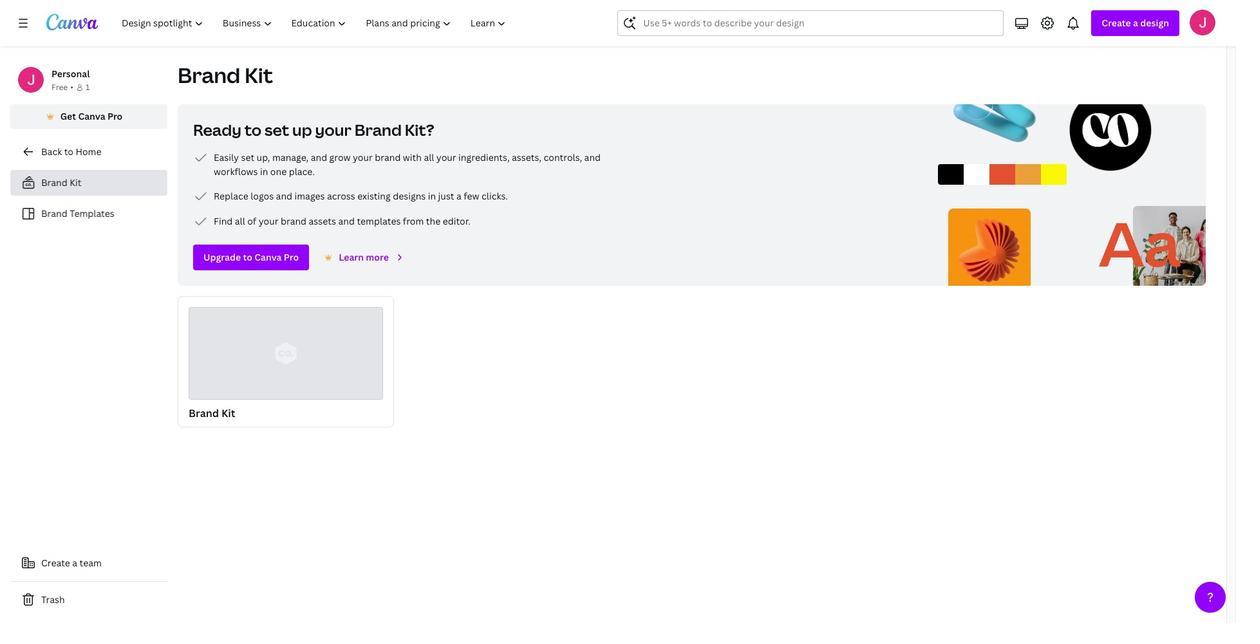 Task type: describe. For each thing, give the bounding box(es) containing it.
create a team
[[41, 557, 102, 569]]

learn more
[[339, 251, 389, 263]]

team
[[80, 557, 102, 569]]

your right grow
[[353, 151, 373, 164]]

upgrade
[[204, 251, 241, 263]]

personal
[[52, 68, 90, 80]]

workflows
[[214, 166, 258, 178]]

designs
[[393, 190, 426, 202]]

•
[[70, 82, 73, 93]]

ready to set up your brand kit?
[[193, 119, 435, 140]]

learn more button
[[318, 245, 408, 268]]

upgrade to canva pro
[[204, 251, 299, 263]]

the
[[426, 215, 441, 227]]

to for ready
[[245, 119, 262, 140]]

learn
[[339, 251, 364, 263]]

a for design
[[1134, 17, 1139, 29]]

all inside easily set up, manage, and grow your brand with all your ingredients, assets, controls, and workflows in one place.
[[424, 151, 434, 164]]

trash
[[41, 594, 65, 606]]

james peterson image
[[1190, 10, 1216, 35]]

top level navigation element
[[113, 10, 517, 36]]

set inside easily set up, manage, and grow your brand with all your ingredients, assets, controls, and workflows in one place.
[[241, 151, 255, 164]]

brand kit link
[[10, 170, 167, 196]]

create a team button
[[10, 551, 167, 576]]

create a design button
[[1092, 10, 1180, 36]]

free •
[[52, 82, 73, 93]]

find all of your brand assets and templates from the editor.
[[214, 215, 471, 227]]

grow
[[329, 151, 351, 164]]

manage,
[[272, 151, 309, 164]]

easily
[[214, 151, 239, 164]]

0 horizontal spatial all
[[235, 215, 245, 227]]

and left grow
[[311, 151, 327, 164]]

2 horizontal spatial kit
[[245, 61, 273, 89]]

to for back
[[64, 146, 73, 158]]

1 horizontal spatial set
[[265, 119, 289, 140]]

brand for brand templates link
[[41, 207, 67, 220]]

in inside easily set up, manage, and grow your brand with all your ingredients, assets, controls, and workflows in one place.
[[260, 166, 268, 178]]

1 horizontal spatial pro
[[284, 251, 299, 263]]

0 horizontal spatial pro
[[108, 110, 123, 122]]

few
[[464, 190, 480, 202]]

ready
[[193, 119, 241, 140]]

get canva pro button
[[10, 104, 167, 129]]

templates
[[357, 215, 401, 227]]

brand kit button
[[178, 296, 394, 428]]

back to home
[[41, 146, 101, 158]]

to for upgrade
[[243, 251, 252, 263]]

back
[[41, 146, 62, 158]]

create for create a team
[[41, 557, 70, 569]]

create for create a design
[[1102, 17, 1131, 29]]

free
[[52, 82, 68, 93]]

one
[[270, 166, 287, 178]]

brand templates link
[[10, 201, 167, 227]]

easily set up, manage, and grow your brand with all your ingredients, assets, controls, and workflows in one place.
[[214, 151, 601, 178]]

and right logos
[[276, 190, 292, 202]]

ingredients,
[[459, 151, 510, 164]]

clicks.
[[482, 190, 508, 202]]

of
[[247, 215, 257, 227]]



Task type: vqa. For each thing, say whether or not it's contained in the screenshot.
"Magic"
no



Task type: locate. For each thing, give the bounding box(es) containing it.
get
[[60, 110, 76, 122]]

1 vertical spatial all
[[235, 215, 245, 227]]

a left few
[[457, 190, 462, 202]]

back to home link
[[10, 139, 167, 165]]

place.
[[289, 166, 315, 178]]

in left just on the left
[[428, 190, 436, 202]]

pro left the learn in the top left of the page
[[284, 251, 299, 263]]

set
[[265, 119, 289, 140], [241, 151, 255, 164]]

set left up
[[265, 119, 289, 140]]

to right back
[[64, 146, 73, 158]]

design
[[1141, 17, 1170, 29]]

kit for brand kit link
[[70, 176, 81, 189]]

your right the of
[[259, 215, 279, 227]]

0 horizontal spatial create
[[41, 557, 70, 569]]

set left up,
[[241, 151, 255, 164]]

brand kit for brand kit link
[[41, 176, 81, 189]]

from
[[403, 215, 424, 227]]

2 vertical spatial to
[[243, 251, 252, 263]]

a inside list
[[457, 190, 462, 202]]

1 horizontal spatial brand
[[375, 151, 401, 164]]

create inside 'dropdown button'
[[1102, 17, 1131, 29]]

1 vertical spatial pro
[[284, 251, 299, 263]]

a left 'design'
[[1134, 17, 1139, 29]]

1 vertical spatial to
[[64, 146, 73, 158]]

create inside button
[[41, 557, 70, 569]]

and right assets
[[338, 215, 355, 227]]

create
[[1102, 17, 1131, 29], [41, 557, 70, 569]]

1 vertical spatial in
[[428, 190, 436, 202]]

1 vertical spatial canva
[[255, 251, 282, 263]]

list containing brand kit
[[10, 170, 167, 227]]

0 vertical spatial a
[[1134, 17, 1139, 29]]

brand left with
[[375, 151, 401, 164]]

1 vertical spatial brand
[[281, 215, 307, 227]]

0 vertical spatial to
[[245, 119, 262, 140]]

Search search field
[[644, 11, 979, 35]]

1
[[86, 82, 90, 93]]

brand for brand kit button
[[189, 406, 219, 421]]

replace
[[214, 190, 248, 202]]

create a design
[[1102, 17, 1170, 29]]

brand for brand kit link
[[41, 176, 67, 189]]

your right with
[[437, 151, 456, 164]]

more
[[366, 251, 389, 263]]

brand inside button
[[189, 406, 219, 421]]

a left team
[[72, 557, 77, 569]]

a inside button
[[72, 557, 77, 569]]

a for team
[[72, 557, 77, 569]]

1 vertical spatial create
[[41, 557, 70, 569]]

brand kit for brand kit button
[[189, 406, 235, 421]]

0 vertical spatial create
[[1102, 17, 1131, 29]]

2 vertical spatial brand kit
[[189, 406, 235, 421]]

controls,
[[544, 151, 582, 164]]

kit for brand kit button
[[221, 406, 235, 421]]

to inside button
[[243, 251, 252, 263]]

brand
[[375, 151, 401, 164], [281, 215, 307, 227]]

0 horizontal spatial list
[[10, 170, 167, 227]]

brand kit
[[178, 61, 273, 89], [41, 176, 81, 189], [189, 406, 235, 421]]

0 vertical spatial brand kit
[[178, 61, 273, 89]]

0 horizontal spatial in
[[260, 166, 268, 178]]

logos
[[251, 190, 274, 202]]

all right with
[[424, 151, 434, 164]]

across
[[327, 190, 355, 202]]

0 vertical spatial kit
[[245, 61, 273, 89]]

home
[[76, 146, 101, 158]]

1 horizontal spatial in
[[428, 190, 436, 202]]

in down up,
[[260, 166, 268, 178]]

0 vertical spatial in
[[260, 166, 268, 178]]

1 horizontal spatial create
[[1102, 17, 1131, 29]]

1 vertical spatial brand kit
[[41, 176, 81, 189]]

None search field
[[618, 10, 1004, 36]]

canva right get on the left of the page
[[78, 110, 105, 122]]

canva
[[78, 110, 105, 122], [255, 251, 282, 263]]

replace logos and images across existing designs in just a few clicks.
[[214, 190, 508, 202]]

your up grow
[[315, 119, 352, 140]]

all
[[424, 151, 434, 164], [235, 215, 245, 227]]

assets
[[309, 215, 336, 227]]

all left the of
[[235, 215, 245, 227]]

0 horizontal spatial a
[[72, 557, 77, 569]]

just
[[438, 190, 454, 202]]

create left 'design'
[[1102, 17, 1131, 29]]

up,
[[257, 151, 270, 164]]

editor.
[[443, 215, 471, 227]]

assets,
[[512, 151, 542, 164]]

0 horizontal spatial kit
[[70, 176, 81, 189]]

0 vertical spatial pro
[[108, 110, 123, 122]]

upgrade to canva pro button
[[193, 245, 309, 271]]

1 vertical spatial a
[[457, 190, 462, 202]]

templates
[[70, 207, 115, 220]]

kit
[[245, 61, 273, 89], [70, 176, 81, 189], [221, 406, 235, 421]]

kit inside button
[[221, 406, 235, 421]]

brand templates
[[41, 207, 115, 220]]

to
[[245, 119, 262, 140], [64, 146, 73, 158], [243, 251, 252, 263]]

kit?
[[405, 119, 435, 140]]

to right upgrade
[[243, 251, 252, 263]]

and right "controls,"
[[585, 151, 601, 164]]

existing
[[358, 190, 391, 202]]

images
[[295, 190, 325, 202]]

2 vertical spatial a
[[72, 557, 77, 569]]

your
[[315, 119, 352, 140], [353, 151, 373, 164], [437, 151, 456, 164], [259, 215, 279, 227]]

up
[[292, 119, 312, 140]]

0 horizontal spatial brand
[[281, 215, 307, 227]]

0 horizontal spatial canva
[[78, 110, 105, 122]]

canva down the of
[[255, 251, 282, 263]]

1 horizontal spatial canva
[[255, 251, 282, 263]]

1 vertical spatial set
[[241, 151, 255, 164]]

2 vertical spatial kit
[[221, 406, 235, 421]]

1 horizontal spatial kit
[[221, 406, 235, 421]]

1 horizontal spatial list
[[193, 150, 605, 229]]

0 vertical spatial canva
[[78, 110, 105, 122]]

get canva pro
[[60, 110, 123, 122]]

find
[[214, 215, 233, 227]]

a
[[1134, 17, 1139, 29], [457, 190, 462, 202], [72, 557, 77, 569]]

in
[[260, 166, 268, 178], [428, 190, 436, 202]]

1 horizontal spatial a
[[457, 190, 462, 202]]

brand kit inside button
[[189, 406, 235, 421]]

to up up,
[[245, 119, 262, 140]]

0 vertical spatial brand
[[375, 151, 401, 164]]

0 vertical spatial set
[[265, 119, 289, 140]]

and
[[311, 151, 327, 164], [585, 151, 601, 164], [276, 190, 292, 202], [338, 215, 355, 227]]

pro
[[108, 110, 123, 122], [284, 251, 299, 263]]

2 horizontal spatial a
[[1134, 17, 1139, 29]]

kit inside list
[[70, 176, 81, 189]]

brand left assets
[[281, 215, 307, 227]]

list containing easily set up, manage, and grow your brand with all your ingredients, assets, controls, and workflows in one place.
[[193, 150, 605, 229]]

0 horizontal spatial set
[[241, 151, 255, 164]]

brand inside easily set up, manage, and grow your brand with all your ingredients, assets, controls, and workflows in one place.
[[375, 151, 401, 164]]

brand
[[178, 61, 240, 89], [355, 119, 402, 140], [41, 176, 67, 189], [41, 207, 67, 220], [189, 406, 219, 421]]

1 vertical spatial kit
[[70, 176, 81, 189]]

trash link
[[10, 587, 167, 613]]

with
[[403, 151, 422, 164]]

list
[[193, 150, 605, 229], [10, 170, 167, 227]]

1 horizontal spatial all
[[424, 151, 434, 164]]

create left team
[[41, 557, 70, 569]]

0 vertical spatial all
[[424, 151, 434, 164]]

pro up back to home link
[[108, 110, 123, 122]]

a inside 'dropdown button'
[[1134, 17, 1139, 29]]



